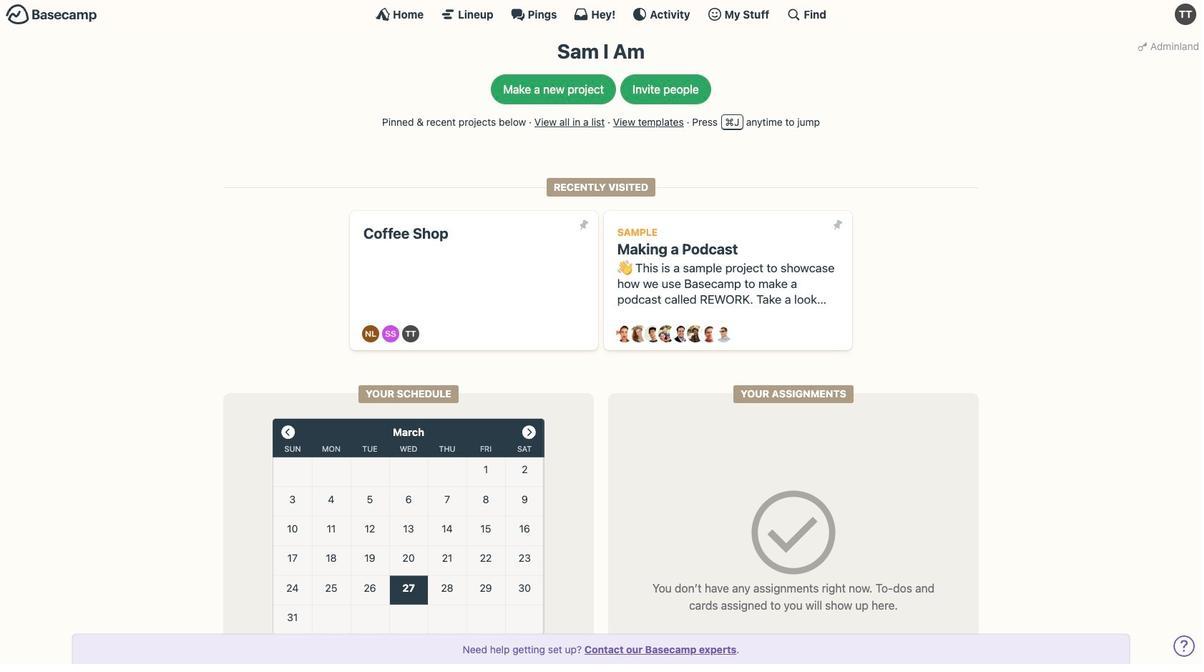 Task type: vqa. For each thing, say whether or not it's contained in the screenshot.
Nov, in the Orlando Gary orlandogary85@gmail.com • Invited on 17 Nov, 2023
no



Task type: locate. For each thing, give the bounding box(es) containing it.
josh fiske image
[[673, 326, 690, 343]]

victor cooper image
[[715, 326, 732, 343]]

terry turtle image
[[1175, 4, 1197, 25]]

natalie lubich image
[[362, 326, 380, 343]]

sarah silvers image
[[382, 326, 400, 343]]

keyboard shortcut: ⌘ + / image
[[787, 7, 801, 21]]

jennifer young image
[[659, 326, 676, 343]]

annie bryan image
[[616, 326, 633, 343]]



Task type: describe. For each thing, give the bounding box(es) containing it.
steve marsh image
[[701, 326, 718, 343]]

nicole katz image
[[687, 326, 704, 343]]

switch accounts image
[[6, 4, 97, 26]]

cheryl walters image
[[630, 326, 647, 343]]

jared davis image
[[644, 326, 662, 343]]

main element
[[0, 0, 1202, 28]]

terry turtle image
[[402, 326, 420, 343]]



